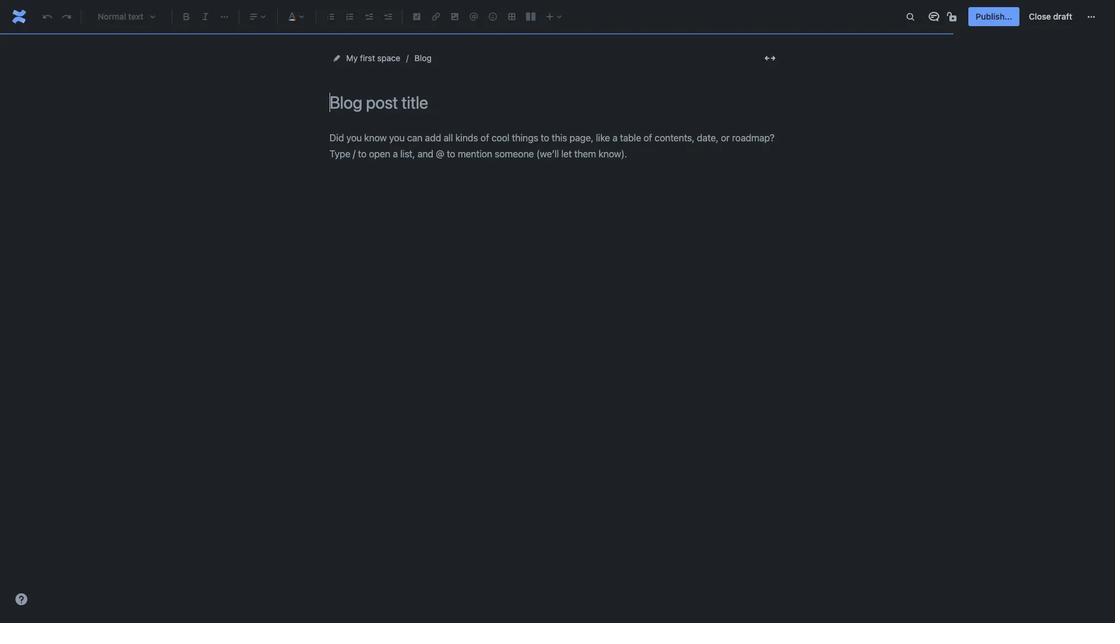 Task type: vqa. For each thing, say whether or not it's contained in the screenshot.
"Bold ⌘B" icon
yes



Task type: locate. For each thing, give the bounding box(es) containing it.
redo ⌘⇧z image
[[59, 10, 74, 24]]

draft
[[1054, 11, 1073, 21]]

Main content area, start typing to enter text. text field
[[330, 130, 781, 163]]

italic ⌘i image
[[198, 10, 213, 24]]

emoji image
[[486, 10, 500, 24]]

publish... button
[[969, 7, 1020, 26]]

my
[[346, 53, 358, 63]]

bullet list ⌘⇧8 image
[[324, 10, 338, 24]]

mention image
[[467, 10, 481, 24]]

link image
[[429, 10, 443, 24]]

find and replace image
[[904, 10, 918, 24]]

help image
[[14, 592, 29, 607]]

confluence image
[[10, 7, 29, 26], [10, 7, 29, 26]]

space
[[378, 53, 401, 63]]

indent tab image
[[381, 10, 395, 24]]

table image
[[505, 10, 519, 24]]

close draft
[[1030, 11, 1073, 21]]

my first space link
[[346, 51, 401, 65]]

numbered list ⌘⇧7 image
[[343, 10, 357, 24]]

my first space
[[346, 53, 401, 63]]

comment icon image
[[928, 10, 942, 24]]

move this blog image
[[332, 53, 342, 63]]

no restrictions image
[[947, 10, 961, 24]]



Task type: describe. For each thing, give the bounding box(es) containing it.
more image
[[1085, 10, 1099, 24]]

more formatting image
[[217, 10, 232, 24]]

layouts image
[[524, 10, 538, 24]]

add image, video, or file image
[[448, 10, 462, 24]]

undo ⌘z image
[[40, 10, 55, 24]]

Blog post title text field
[[330, 93, 781, 112]]

make page full-width image
[[763, 51, 778, 65]]

first
[[360, 53, 375, 63]]

blog link
[[415, 51, 432, 65]]

close draft button
[[1022, 7, 1080, 26]]

action item image
[[410, 10, 424, 24]]

publish...
[[976, 11, 1013, 21]]

close
[[1030, 11, 1052, 21]]

bold ⌘b image
[[179, 10, 194, 24]]

outdent ⇧tab image
[[362, 10, 376, 24]]

blog
[[415, 53, 432, 63]]



